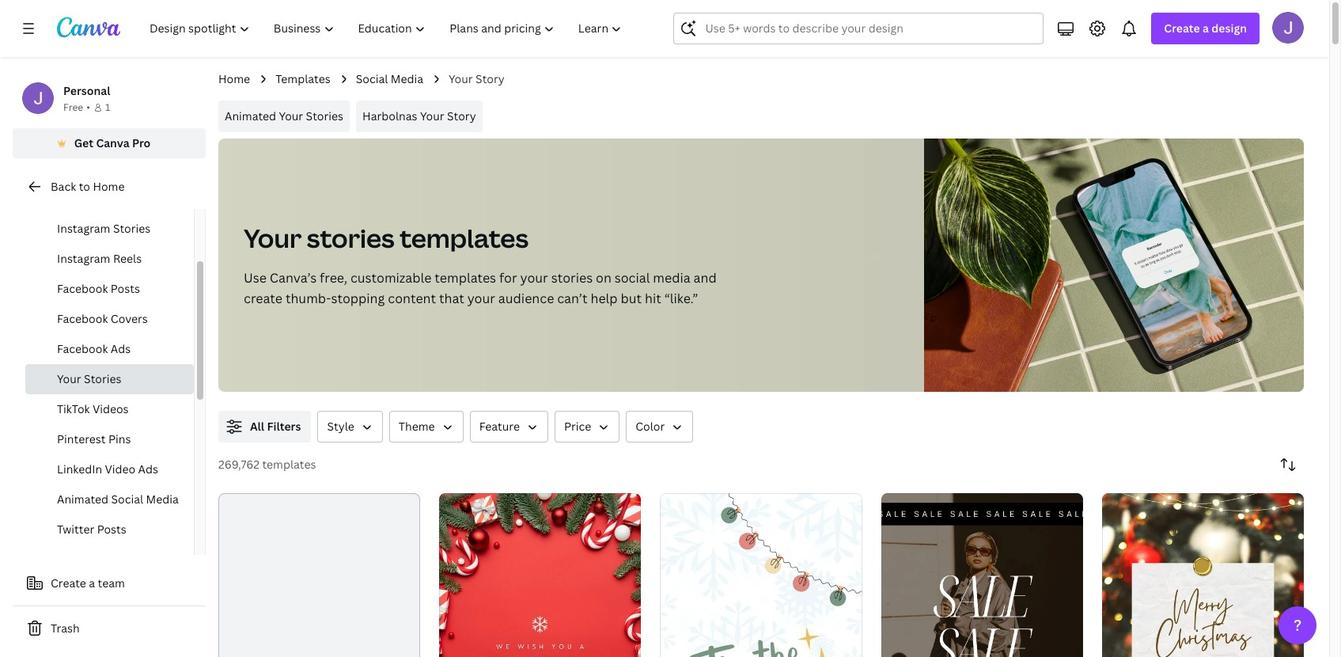 Task type: describe. For each thing, give the bounding box(es) containing it.
instagram stories
[[57, 221, 151, 236]]

tiktok videos link
[[25, 394, 194, 424]]

pro
[[132, 135, 151, 150]]

facebook ads
[[57, 341, 131, 356]]

social media link
[[356, 70, 424, 88]]

0 horizontal spatial ads
[[111, 341, 131, 356]]

price button
[[555, 411, 620, 443]]

facebook posts
[[57, 281, 140, 296]]

on
[[596, 269, 612, 287]]

templates link
[[276, 70, 331, 88]]

social inside social media link
[[356, 71, 388, 86]]

jacob simon image
[[1273, 12, 1305, 44]]

social inside animated social media link
[[111, 492, 143, 507]]

1 vertical spatial home
[[93, 179, 125, 194]]

theme
[[399, 419, 435, 434]]

tiktok
[[57, 401, 90, 416]]

customizable
[[351, 269, 432, 287]]

color button
[[626, 411, 694, 443]]

red merry christmas and happy new year instagram story image
[[440, 493, 642, 657]]

1 vertical spatial story
[[447, 108, 476, 124]]

media
[[653, 269, 691, 287]]

"like."
[[665, 290, 699, 307]]

use canva's free, customizable templates for your stories on social media and create thumb-stopping content that your audience can't help but hit "like."
[[244, 269, 717, 307]]

pins
[[108, 431, 131, 447]]

animated your stories
[[225, 108, 344, 124]]

trash
[[51, 621, 80, 636]]

social media
[[356, 71, 424, 86]]

instagram for instagram reels
[[57, 251, 110, 266]]

covers
[[111, 311, 148, 326]]

instagram for instagram stories
[[57, 221, 110, 236]]

instagram stories link
[[25, 214, 194, 244]]

posts for twitter posts
[[97, 522, 126, 537]]

instagram posts link
[[25, 184, 194, 214]]

•
[[86, 101, 90, 114]]

videos
[[93, 401, 129, 416]]

that
[[439, 290, 465, 307]]

canva
[[96, 135, 130, 150]]

personal
[[63, 83, 110, 98]]

all
[[250, 419, 265, 434]]

1 vertical spatial ads
[[138, 462, 158, 477]]

harbolnas your story link
[[356, 101, 483, 132]]

Search search field
[[706, 13, 1034, 44]]

create a design
[[1165, 21, 1248, 36]]

get canva pro
[[74, 135, 151, 150]]

white and green flat christmas story image
[[661, 493, 863, 657]]

for
[[500, 269, 517, 287]]

create a blank your story element
[[219, 493, 421, 657]]

twitter posts
[[57, 522, 126, 537]]

pinterest pins
[[57, 431, 131, 447]]

design
[[1212, 21, 1248, 36]]

your right the harbolnas
[[420, 108, 445, 124]]

269,762 templates
[[219, 457, 316, 472]]

media inside social media link
[[391, 71, 424, 86]]

instagram for instagram posts
[[57, 191, 110, 206]]

create a team
[[51, 576, 125, 591]]

get
[[74, 135, 93, 150]]

media inside animated social media link
[[146, 492, 179, 507]]

instagram posts
[[57, 191, 142, 206]]

tiktok videos
[[57, 401, 129, 416]]

but
[[621, 290, 642, 307]]

animated for animated your stories
[[225, 108, 276, 124]]

pinterest
[[57, 431, 106, 447]]

your stories templates
[[244, 221, 529, 255]]

harbolnas your story
[[363, 108, 476, 124]]

back to home link
[[13, 171, 206, 203]]

stories inside use canva's free, customizable templates for your stories on social media and create thumb-stopping content that your audience can't help but hit "like."
[[552, 269, 593, 287]]

back to home
[[51, 179, 125, 194]]

templates inside use canva's free, customizable templates for your stories on social media and create thumb-stopping content that your audience can't help but hit "like."
[[435, 269, 496, 287]]

Sort by button
[[1273, 449, 1305, 481]]

social
[[615, 269, 650, 287]]

stopping
[[331, 290, 385, 307]]

linkedin video ads link
[[25, 454, 194, 485]]

0 horizontal spatial your
[[468, 290, 496, 307]]

0 vertical spatial home
[[219, 71, 250, 86]]

canva's
[[270, 269, 317, 287]]

animated for animated social media
[[57, 492, 109, 507]]

0 vertical spatial stories
[[306, 108, 344, 124]]

a for team
[[89, 576, 95, 591]]

content
[[388, 290, 436, 307]]

free •
[[63, 101, 90, 114]]

color
[[636, 419, 665, 434]]

0 horizontal spatial stories
[[307, 221, 395, 255]]

create
[[244, 290, 283, 307]]

style
[[327, 419, 355, 434]]



Task type: vqa. For each thing, say whether or not it's contained in the screenshot.
Personal
yes



Task type: locate. For each thing, give the bounding box(es) containing it.
1 horizontal spatial ads
[[138, 462, 158, 477]]

create inside button
[[51, 576, 86, 591]]

filters
[[267, 419, 301, 434]]

0 vertical spatial media
[[391, 71, 424, 86]]

create inside dropdown button
[[1165, 21, 1201, 36]]

facebook covers link
[[25, 304, 194, 334]]

ads down covers
[[111, 341, 131, 356]]

harbolnas
[[363, 108, 418, 124]]

1 horizontal spatial media
[[391, 71, 424, 86]]

stories up 'free,'
[[307, 221, 395, 255]]

facebook down instagram reels at the left of the page
[[57, 281, 108, 296]]

social down video
[[111, 492, 143, 507]]

theme button
[[389, 411, 464, 443]]

1 vertical spatial create
[[51, 576, 86, 591]]

ads
[[111, 341, 131, 356], [138, 462, 158, 477]]

1 facebook from the top
[[57, 281, 108, 296]]

1 horizontal spatial create
[[1165, 21, 1201, 36]]

facebook for facebook covers
[[57, 311, 108, 326]]

0 horizontal spatial social
[[111, 492, 143, 507]]

0 vertical spatial facebook
[[57, 281, 108, 296]]

media
[[391, 71, 424, 86], [146, 492, 179, 507]]

instagram reels link
[[25, 244, 194, 274]]

0 vertical spatial create
[[1165, 21, 1201, 36]]

instagram reels
[[57, 251, 142, 266]]

social up the harbolnas
[[356, 71, 388, 86]]

1 vertical spatial animated
[[57, 492, 109, 507]]

2 facebook from the top
[[57, 311, 108, 326]]

facebook up facebook ads
[[57, 311, 108, 326]]

a left team
[[89, 576, 95, 591]]

0 vertical spatial animated
[[225, 108, 276, 124]]

media down linkedin video ads link
[[146, 492, 179, 507]]

0 vertical spatial posts
[[113, 191, 142, 206]]

facebook covers
[[57, 311, 148, 326]]

1 vertical spatial facebook
[[57, 311, 108, 326]]

0 vertical spatial templates
[[400, 221, 529, 255]]

stories
[[307, 221, 395, 255], [552, 269, 593, 287]]

1 vertical spatial posts
[[111, 281, 140, 296]]

create left design
[[1165, 21, 1201, 36]]

animated social media link
[[25, 485, 194, 515]]

0 vertical spatial instagram
[[57, 191, 110, 206]]

hit
[[645, 290, 662, 307]]

0 vertical spatial story
[[476, 71, 505, 86]]

facebook up your stories
[[57, 341, 108, 356]]

your up the harbolnas your story
[[449, 71, 473, 86]]

create a team button
[[13, 568, 206, 599]]

1 vertical spatial media
[[146, 492, 179, 507]]

0 vertical spatial a
[[1203, 21, 1210, 36]]

posts up instagram stories link
[[113, 191, 142, 206]]

create a design button
[[1152, 13, 1260, 44]]

facebook
[[57, 281, 108, 296], [57, 311, 108, 326], [57, 341, 108, 356]]

posts down animated social media link
[[97, 522, 126, 537]]

posts for facebook posts
[[111, 281, 140, 296]]

your
[[449, 71, 473, 86], [279, 108, 303, 124], [420, 108, 445, 124], [244, 221, 302, 255], [57, 371, 81, 386]]

to
[[79, 179, 90, 194]]

ads right video
[[138, 462, 158, 477]]

1 vertical spatial stories
[[552, 269, 593, 287]]

pinterest pins link
[[25, 424, 194, 454]]

linkedin
[[57, 462, 102, 477]]

style button
[[318, 411, 383, 443]]

1 horizontal spatial home
[[219, 71, 250, 86]]

2 vertical spatial instagram
[[57, 251, 110, 266]]

video
[[105, 462, 136, 477]]

home right to
[[93, 179, 125, 194]]

posts for instagram posts
[[113, 191, 142, 206]]

templates up that
[[435, 269, 496, 287]]

0 vertical spatial stories
[[307, 221, 395, 255]]

0 vertical spatial social
[[356, 71, 388, 86]]

a left design
[[1203, 21, 1210, 36]]

templates
[[400, 221, 529, 255], [435, 269, 496, 287], [262, 457, 316, 472]]

0 horizontal spatial a
[[89, 576, 95, 591]]

your right that
[[468, 290, 496, 307]]

your for stories
[[244, 221, 302, 255]]

1 vertical spatial social
[[111, 492, 143, 507]]

facebook for facebook ads
[[57, 341, 108, 356]]

a inside button
[[89, 576, 95, 591]]

templates
[[276, 71, 331, 86]]

1
[[105, 101, 110, 114]]

templates up use canva's free, customizable templates for your stories on social media and create thumb-stopping content that your audience can't help but hit "like."
[[400, 221, 529, 255]]

1 vertical spatial stories
[[113, 221, 151, 236]]

your for story
[[449, 71, 473, 86]]

gold classy and elegant merry christmas instagram story image
[[1103, 493, 1305, 657]]

back
[[51, 179, 76, 194]]

help
[[591, 290, 618, 307]]

a
[[1203, 21, 1210, 36], [89, 576, 95, 591]]

home link
[[219, 70, 250, 88]]

1 vertical spatial instagram
[[57, 221, 110, 236]]

2 vertical spatial templates
[[262, 457, 316, 472]]

feature
[[479, 419, 520, 434]]

1 vertical spatial a
[[89, 576, 95, 591]]

3 instagram from the top
[[57, 251, 110, 266]]

reels
[[113, 251, 142, 266]]

animated social media
[[57, 492, 179, 507]]

1 vertical spatial templates
[[435, 269, 496, 287]]

animated your stories link
[[219, 101, 350, 132]]

None search field
[[674, 13, 1045, 44]]

your for stories
[[57, 371, 81, 386]]

all filters
[[250, 419, 301, 434]]

home
[[219, 71, 250, 86], [93, 179, 125, 194]]

instagram
[[57, 191, 110, 206], [57, 221, 110, 236], [57, 251, 110, 266]]

media up the harbolnas your story
[[391, 71, 424, 86]]

2 vertical spatial stories
[[84, 371, 122, 386]]

create left team
[[51, 576, 86, 591]]

stories up the reels
[[113, 221, 151, 236]]

linkedin video ads
[[57, 462, 158, 477]]

create for create a team
[[51, 576, 86, 591]]

2 vertical spatial posts
[[97, 522, 126, 537]]

create for create a design
[[1165, 21, 1201, 36]]

269,762
[[219, 457, 260, 472]]

audience
[[499, 290, 554, 307]]

1 horizontal spatial your
[[521, 269, 548, 287]]

your up audience
[[521, 269, 548, 287]]

free,
[[320, 269, 348, 287]]

use
[[244, 269, 267, 287]]

top level navigation element
[[139, 13, 636, 44]]

posts
[[113, 191, 142, 206], [111, 281, 140, 296], [97, 522, 126, 537]]

templates down "filters"
[[262, 457, 316, 472]]

stories up can't
[[552, 269, 593, 287]]

a for design
[[1203, 21, 1210, 36]]

your up use
[[244, 221, 302, 255]]

1 horizontal spatial a
[[1203, 21, 1210, 36]]

0 horizontal spatial home
[[93, 179, 125, 194]]

create
[[1165, 21, 1201, 36], [51, 576, 86, 591]]

free
[[63, 101, 83, 114]]

your story
[[449, 71, 505, 86]]

2 vertical spatial facebook
[[57, 341, 108, 356]]

stories
[[306, 108, 344, 124], [113, 221, 151, 236], [84, 371, 122, 386]]

facebook ads link
[[25, 334, 194, 364]]

0 horizontal spatial media
[[146, 492, 179, 507]]

1 horizontal spatial stories
[[552, 269, 593, 287]]

your down templates link
[[279, 108, 303, 124]]

stories down facebook ads link
[[84, 371, 122, 386]]

1 instagram from the top
[[57, 191, 110, 206]]

home up animated your stories
[[219, 71, 250, 86]]

twitter posts link
[[25, 515, 194, 545]]

feature button
[[470, 411, 549, 443]]

stories down templates link
[[306, 108, 344, 124]]

trash link
[[13, 613, 206, 644]]

0 horizontal spatial animated
[[57, 492, 109, 507]]

your
[[521, 269, 548, 287], [468, 290, 496, 307]]

stories for your stories
[[84, 371, 122, 386]]

animated down linkedin
[[57, 492, 109, 507]]

a inside dropdown button
[[1203, 21, 1210, 36]]

facebook for facebook posts
[[57, 281, 108, 296]]

0 horizontal spatial create
[[51, 576, 86, 591]]

all filters button
[[219, 411, 311, 443]]

get canva pro button
[[13, 128, 206, 158]]

stories for instagram stories
[[113, 221, 151, 236]]

story
[[476, 71, 505, 86], [447, 108, 476, 124]]

thumb-
[[286, 290, 331, 307]]

and
[[694, 269, 717, 287]]

posts down the reels
[[111, 281, 140, 296]]

0 vertical spatial your
[[521, 269, 548, 287]]

your up tiktok
[[57, 371, 81, 386]]

3 facebook from the top
[[57, 341, 108, 356]]

team
[[98, 576, 125, 591]]

can't
[[558, 290, 588, 307]]

1 horizontal spatial animated
[[225, 108, 276, 124]]

0 vertical spatial ads
[[111, 341, 131, 356]]

your stories
[[57, 371, 122, 386]]

price
[[564, 419, 592, 434]]

animated down home link
[[225, 108, 276, 124]]

twitter
[[57, 522, 94, 537]]

1 vertical spatial your
[[468, 290, 496, 307]]

2 instagram from the top
[[57, 221, 110, 236]]

1 horizontal spatial social
[[356, 71, 388, 86]]



